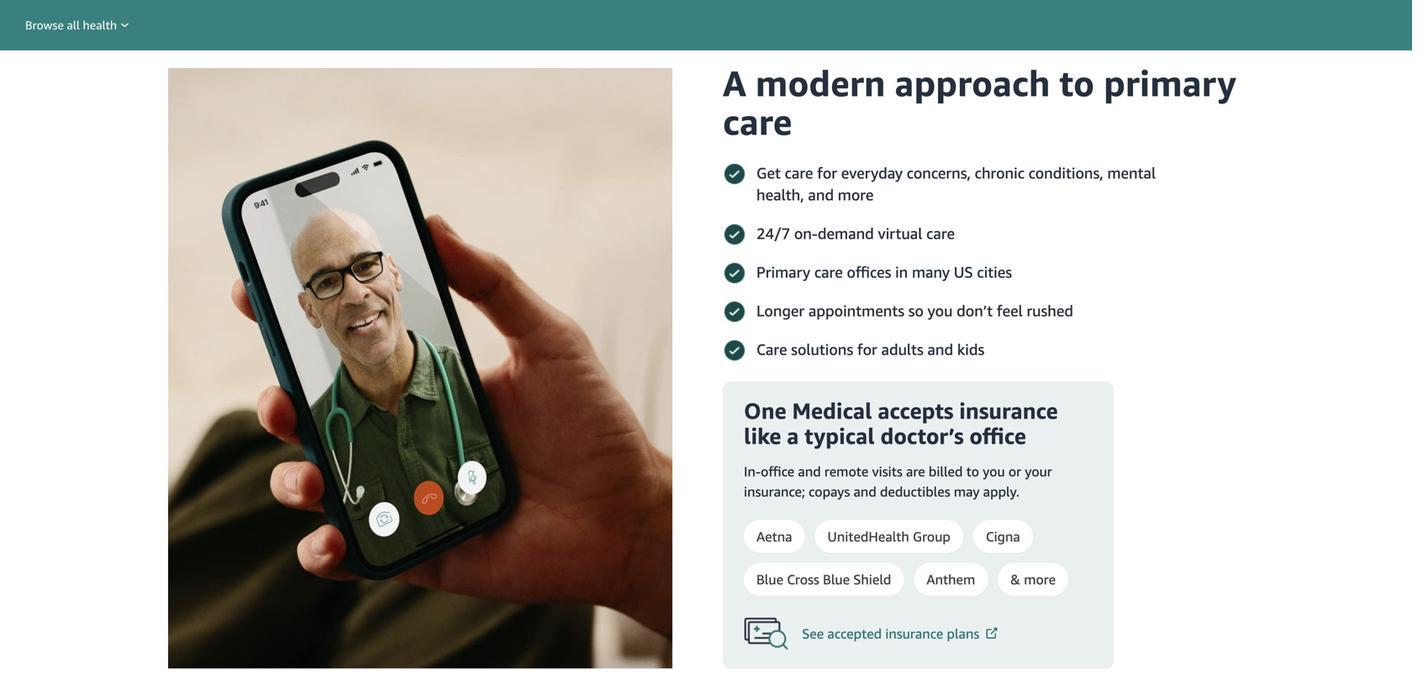 Task type: vqa. For each thing, say whether or not it's contained in the screenshot.
'for' within Get care for everyday concerns, chronic conditions, mental health, and more
yes



Task type: describe. For each thing, give the bounding box(es) containing it.
unitedhealth
[[828, 529, 910, 545]]

in-office and remote visits are billed to you or your insurance; copays and deductibles may apply.
[[744, 464, 1053, 500]]

see
[[802, 626, 824, 642]]

on-
[[795, 225, 818, 243]]

medical
[[793, 398, 873, 424]]

insurance;
[[744, 484, 806, 500]]

a
[[723, 62, 747, 104]]

adults
[[882, 341, 924, 359]]

blue cross blue shield
[[757, 572, 892, 588]]

primary
[[1104, 62, 1237, 104]]

billed
[[929, 464, 963, 480]]

conditions,
[[1029, 164, 1104, 182]]

are
[[907, 464, 926, 480]]

your
[[1025, 464, 1053, 480]]

2 blue from the left
[[823, 572, 850, 588]]

in-
[[744, 464, 761, 480]]

chronic
[[975, 164, 1025, 182]]

0 vertical spatial you
[[928, 302, 953, 320]]

kids
[[958, 341, 985, 359]]

and up copays
[[798, 464, 821, 480]]

aetna
[[757, 529, 793, 545]]

cities
[[978, 263, 1013, 281]]

apply.
[[984, 484, 1020, 500]]

everyday
[[842, 164, 903, 182]]

don't
[[957, 302, 993, 320]]

for for everyday
[[818, 164, 838, 182]]

& more
[[1011, 572, 1056, 588]]

remote
[[825, 464, 869, 480]]

one
[[744, 398, 787, 424]]

solutions
[[792, 341, 854, 359]]

cigna
[[986, 529, 1021, 545]]

group
[[913, 529, 951, 545]]

appointments
[[809, 302, 905, 320]]

cross
[[787, 572, 820, 588]]

plans
[[947, 626, 980, 642]]

anthem
[[927, 572, 976, 588]]

for for adults
[[858, 341, 878, 359]]

one medical accepts insurance like a typical doctor's office
[[744, 398, 1059, 450]]

rushed
[[1027, 302, 1074, 320]]

visits
[[873, 464, 903, 480]]

care solutions for adults and kids
[[757, 341, 985, 359]]

doctor's
[[881, 423, 964, 450]]

like
[[744, 423, 782, 450]]

may
[[954, 484, 980, 500]]

many
[[912, 263, 950, 281]]

care
[[757, 341, 788, 359]]

deductibles
[[880, 484, 951, 500]]

unitedhealth group
[[828, 529, 951, 545]]

concerns,
[[907, 164, 971, 182]]

mental
[[1108, 164, 1156, 182]]

24/7 on-demand virtual care
[[757, 225, 955, 243]]

get care for everyday concerns, chronic conditions, mental health, and more
[[757, 164, 1156, 204]]



Task type: locate. For each thing, give the bounding box(es) containing it.
longer appointments so you don't feel rushed
[[757, 302, 1074, 320]]

1 horizontal spatial insurance
[[960, 398, 1059, 424]]

1 blue from the left
[[757, 572, 784, 588]]

us
[[954, 263, 974, 281]]

office
[[970, 423, 1027, 450], [761, 464, 795, 480]]

office inside 'in-office and remote visits are billed to you or your insurance; copays and deductibles may apply.'
[[761, 464, 795, 480]]

approach
[[895, 62, 1051, 104]]

1 vertical spatial you
[[983, 464, 1006, 480]]

offices
[[847, 263, 892, 281]]

office up insurance;
[[761, 464, 795, 480]]

0 vertical spatial to
[[1060, 62, 1095, 104]]

1 horizontal spatial office
[[970, 423, 1027, 450]]

care
[[723, 100, 793, 143], [785, 164, 814, 182], [927, 225, 955, 243], [815, 263, 843, 281]]

1 horizontal spatial blue
[[823, 572, 850, 588]]

more inside get care for everyday concerns, chronic conditions, mental health, and more
[[838, 186, 874, 204]]

0 horizontal spatial office
[[761, 464, 795, 480]]

0 vertical spatial more
[[838, 186, 874, 204]]

office inside one medical accepts insurance like a typical doctor's office
[[970, 423, 1027, 450]]

care up many
[[927, 225, 955, 243]]

0 horizontal spatial more
[[838, 186, 874, 204]]

for left everyday
[[818, 164, 838, 182]]

insurance
[[960, 398, 1059, 424], [886, 626, 944, 642]]

accepts
[[878, 398, 954, 424]]

for
[[818, 164, 838, 182], [858, 341, 878, 359]]

so
[[909, 302, 924, 320]]

blue
[[757, 572, 784, 588], [823, 572, 850, 588]]

and
[[808, 186, 834, 204], [928, 341, 954, 359], [798, 464, 821, 480], [854, 484, 877, 500]]

1 vertical spatial for
[[858, 341, 878, 359]]

1 horizontal spatial more
[[1025, 572, 1056, 588]]

care left the offices
[[815, 263, 843, 281]]

or
[[1009, 464, 1022, 480]]

to inside 'in-office and remote visits are billed to you or your insurance; copays and deductibles may apply.'
[[967, 464, 980, 480]]

you right so
[[928, 302, 953, 320]]

and inside get care for everyday concerns, chronic conditions, mental health, and more
[[808, 186, 834, 204]]

0 horizontal spatial insurance
[[886, 626, 944, 642]]

for inside get care for everyday concerns, chronic conditions, mental health, and more
[[818, 164, 838, 182]]

get
[[757, 164, 781, 182]]

insurance up 'or' on the bottom of the page
[[960, 398, 1059, 424]]

and left the kids
[[928, 341, 954, 359]]

accepted
[[828, 626, 882, 642]]

and right health,
[[808, 186, 834, 204]]

care up get
[[723, 100, 793, 143]]

&
[[1011, 572, 1021, 588]]

more right &
[[1025, 572, 1056, 588]]

virtual
[[878, 225, 923, 243]]

1 horizontal spatial to
[[1060, 62, 1095, 104]]

demand
[[818, 225, 874, 243]]

more down everyday
[[838, 186, 874, 204]]

1 vertical spatial insurance
[[886, 626, 944, 642]]

you inside 'in-office and remote visits are billed to you or your insurance; copays and deductibles may apply.'
[[983, 464, 1006, 480]]

copays
[[809, 484, 850, 500]]

blue left cross
[[757, 572, 784, 588]]

to
[[1060, 62, 1095, 104], [967, 464, 980, 480]]

to inside a modern approach to primary care
[[1060, 62, 1095, 104]]

primary
[[757, 263, 811, 281]]

1 horizontal spatial for
[[858, 341, 878, 359]]

1 vertical spatial to
[[967, 464, 980, 480]]

insurance left plans
[[886, 626, 944, 642]]

typical
[[805, 423, 875, 450]]

longer
[[757, 302, 805, 320]]

0 vertical spatial office
[[970, 423, 1027, 450]]

0 vertical spatial insurance
[[960, 398, 1059, 424]]

a
[[787, 423, 799, 450]]

feel
[[997, 302, 1023, 320]]

health,
[[757, 186, 805, 204]]

0 horizontal spatial to
[[967, 464, 980, 480]]

more
[[838, 186, 874, 204], [1025, 572, 1056, 588]]

care inside get care for everyday concerns, chronic conditions, mental health, and more
[[785, 164, 814, 182]]

0 vertical spatial for
[[818, 164, 838, 182]]

1 vertical spatial office
[[761, 464, 795, 480]]

modern
[[756, 62, 886, 104]]

you left 'or' on the bottom of the page
[[983, 464, 1006, 480]]

see accepted insurance plans
[[802, 626, 980, 642]]

1 vertical spatial more
[[1025, 572, 1056, 588]]

you
[[928, 302, 953, 320], [983, 464, 1006, 480]]

blue right cross
[[823, 572, 850, 588]]

0 horizontal spatial you
[[928, 302, 953, 320]]

care up health,
[[785, 164, 814, 182]]

primary care offices in many us cities
[[757, 263, 1013, 281]]

0 horizontal spatial for
[[818, 164, 838, 182]]

1 horizontal spatial you
[[983, 464, 1006, 480]]

a modern approach to primary care
[[723, 62, 1237, 143]]

in
[[896, 263, 908, 281]]

0 horizontal spatial blue
[[757, 572, 784, 588]]

24/7
[[757, 225, 791, 243]]

and down remote at the bottom
[[854, 484, 877, 500]]

for left adults
[[858, 341, 878, 359]]

insurance inside one medical accepts insurance like a typical doctor's office
[[960, 398, 1059, 424]]

see accepted insurance plans link
[[802, 626, 998, 642]]

care inside a modern approach to primary care
[[723, 100, 793, 143]]

shield
[[854, 572, 892, 588]]

office up 'or' on the bottom of the page
[[970, 423, 1027, 450]]



